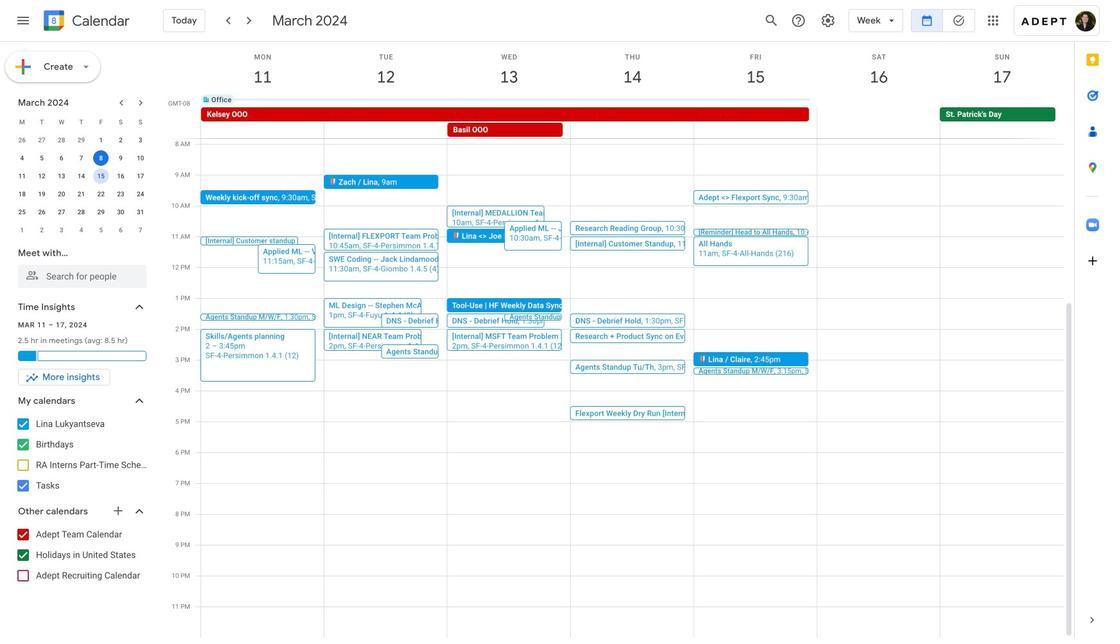 Task type: vqa. For each thing, say whether or not it's contained in the screenshot.
5 element
yes



Task type: locate. For each thing, give the bounding box(es) containing it.
25 element
[[14, 204, 30, 220]]

main drawer image
[[15, 13, 31, 28]]

17 element
[[133, 168, 148, 184]]

april 6 element
[[113, 222, 128, 238]]

grid
[[164, 42, 1074, 638]]

None search field
[[0, 242, 159, 288]]

6 element
[[54, 150, 69, 166]]

10 element
[[133, 150, 148, 166]]

31 element
[[133, 204, 148, 220]]

calendar element
[[41, 8, 130, 36]]

27 element
[[54, 204, 69, 220]]

14 element
[[74, 168, 89, 184]]

heading
[[69, 13, 130, 29]]

9 element
[[113, 150, 128, 166]]

february 27 element
[[34, 132, 50, 148]]

12 element
[[34, 168, 50, 184]]

20 element
[[54, 186, 69, 202]]

18 element
[[14, 186, 30, 202]]

april 5 element
[[93, 222, 109, 238]]

march 2024 grid
[[12, 113, 150, 239]]

19 element
[[34, 186, 50, 202]]

3 element
[[133, 132, 148, 148]]

row
[[195, 84, 1074, 115], [195, 107, 1074, 138], [12, 113, 150, 131], [12, 131, 150, 149], [12, 149, 150, 167], [12, 167, 150, 185], [12, 185, 150, 203], [12, 203, 150, 221], [12, 221, 150, 239]]

april 4 element
[[74, 222, 89, 238]]

heading inside the calendar element
[[69, 13, 130, 29]]

22 element
[[93, 186, 109, 202]]

28 element
[[74, 204, 89, 220]]

29 element
[[93, 204, 109, 220]]

cell
[[324, 107, 448, 138], [571, 107, 694, 138], [694, 107, 817, 138], [817, 107, 940, 138], [91, 149, 111, 167], [91, 167, 111, 185]]

april 7 element
[[133, 222, 148, 238]]

11 element
[[14, 168, 30, 184]]

april 2 element
[[34, 222, 50, 238]]

row group
[[12, 131, 150, 239]]

21 element
[[74, 186, 89, 202]]

tab list
[[1075, 42, 1110, 602]]

23 element
[[113, 186, 128, 202]]



Task type: describe. For each thing, give the bounding box(es) containing it.
add other calendars image
[[112, 504, 125, 517]]

2 element
[[113, 132, 128, 148]]

other calendars list
[[3, 524, 159, 586]]

15 element
[[93, 168, 109, 184]]

4 element
[[14, 150, 30, 166]]

february 29 element
[[74, 132, 89, 148]]

8, today element
[[93, 150, 109, 166]]

settings menu image
[[821, 13, 836, 28]]

april 1 element
[[14, 222, 30, 238]]

24 element
[[133, 186, 148, 202]]

16 element
[[113, 168, 128, 184]]

1 element
[[93, 132, 109, 148]]

my calendars list
[[3, 414, 159, 496]]

5 element
[[34, 150, 50, 166]]

13 element
[[54, 168, 69, 184]]

30 element
[[113, 204, 128, 220]]

february 28 element
[[54, 132, 69, 148]]

Search for people to meet text field
[[26, 265, 139, 288]]

february 26 element
[[14, 132, 30, 148]]

7 element
[[74, 150, 89, 166]]

april 3 element
[[54, 222, 69, 238]]

26 element
[[34, 204, 50, 220]]



